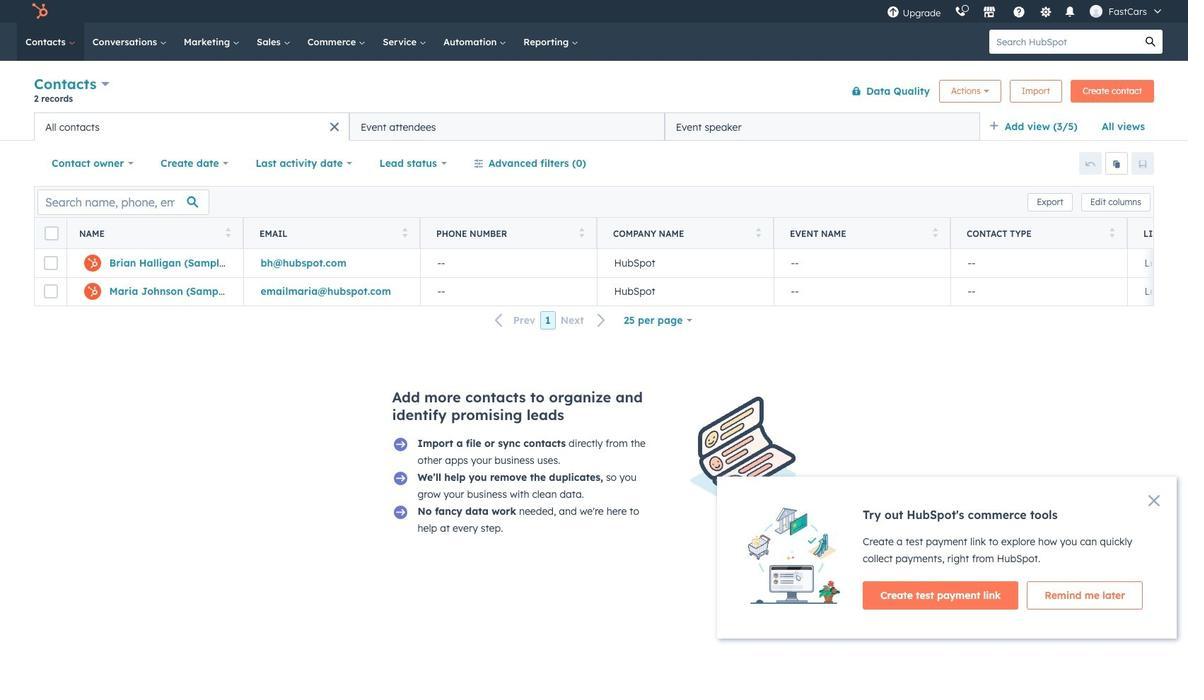 Task type: vqa. For each thing, say whether or not it's contained in the screenshot.
"Pagination" navigation
yes



Task type: describe. For each thing, give the bounding box(es) containing it.
4 press to sort. image from the left
[[933, 228, 938, 237]]

5 press to sort. image from the left
[[1110, 228, 1115, 237]]

close image
[[1149, 495, 1161, 507]]

2 press to sort. element from the left
[[402, 228, 408, 240]]

1 press to sort. element from the left
[[225, 228, 231, 240]]

3 press to sort. element from the left
[[579, 228, 585, 240]]

6 press to sort. element from the left
[[1110, 228, 1115, 240]]

3 press to sort. image from the left
[[579, 228, 585, 237]]



Task type: locate. For each thing, give the bounding box(es) containing it.
press to sort. element
[[225, 228, 231, 240], [402, 228, 408, 240], [579, 228, 585, 240], [756, 228, 761, 240], [933, 228, 938, 240], [1110, 228, 1115, 240]]

christina overa image
[[1091, 5, 1104, 18]]

1 press to sort. image from the left
[[225, 228, 231, 237]]

4 press to sort. element from the left
[[756, 228, 761, 240]]

menu
[[881, 0, 1172, 23]]

Search name, phone, email addresses, or company search field
[[38, 189, 209, 215]]

marketplaces image
[[984, 6, 997, 19]]

pagination navigation
[[487, 311, 615, 330]]

5 press to sort. element from the left
[[933, 228, 938, 240]]

Search HubSpot search field
[[990, 30, 1139, 54]]

banner
[[34, 73, 1155, 113]]

press to sort. image
[[225, 228, 231, 237], [402, 228, 408, 237], [579, 228, 585, 237], [933, 228, 938, 237], [1110, 228, 1115, 237]]

2 press to sort. image from the left
[[402, 228, 408, 237]]

press to sort. image
[[756, 228, 761, 237]]



